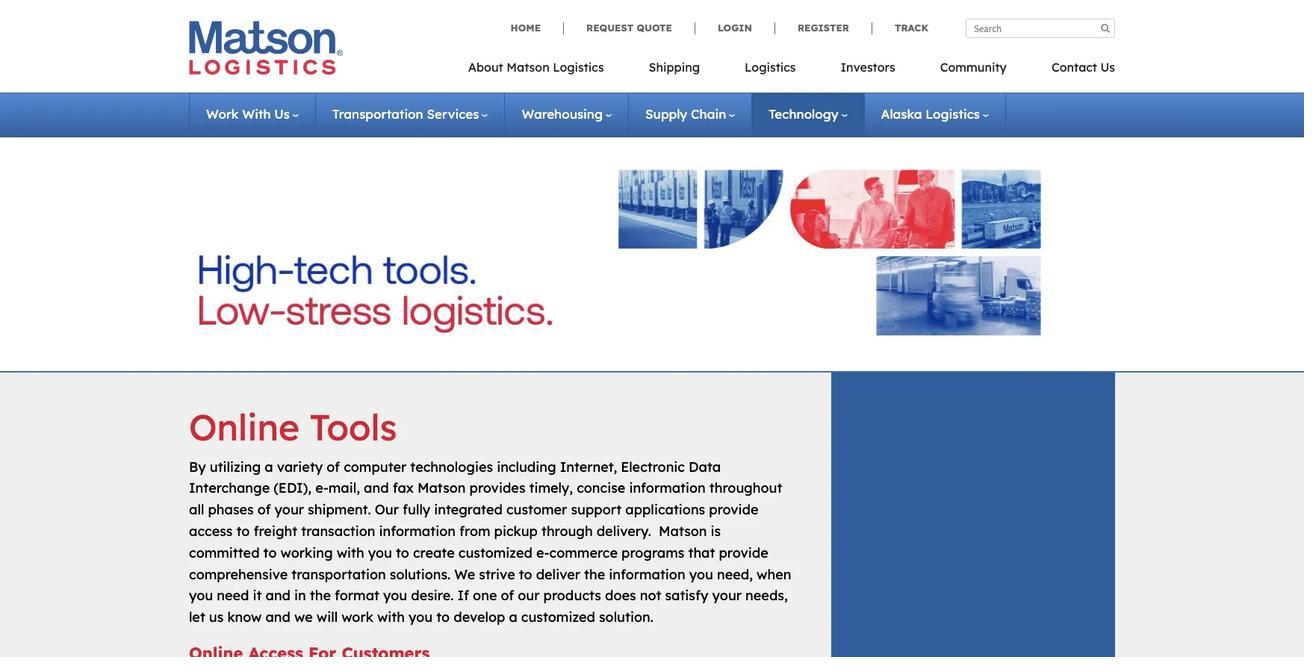 Task type: locate. For each thing, give the bounding box(es) containing it.
shipping
[[649, 60, 700, 75]]

1 vertical spatial your
[[712, 587, 742, 605]]

and down computer
[[364, 480, 389, 497]]

2 vertical spatial and
[[265, 609, 291, 626]]

of left 'our'
[[501, 587, 514, 605]]

transaction
[[301, 523, 375, 540]]

customer
[[506, 501, 567, 518]]

0 horizontal spatial e-
[[315, 480, 328, 497]]

information up not at bottom
[[609, 566, 685, 583]]

1 horizontal spatial logistics
[[745, 60, 796, 75]]

the
[[584, 566, 605, 583], [310, 587, 331, 605]]

request quote
[[586, 22, 672, 34]]

to up solutions.
[[396, 544, 409, 561]]

matson down "applications"
[[659, 523, 707, 540]]

None search field
[[966, 19, 1115, 38]]

phases
[[208, 501, 254, 518]]

1 horizontal spatial us
[[1101, 60, 1115, 75]]

a left 'variety'
[[265, 458, 273, 475]]

products
[[543, 587, 601, 605]]

1 vertical spatial matson
[[417, 480, 466, 497]]

access
[[189, 523, 233, 540]]

the down "commerce"
[[584, 566, 605, 583]]

1 horizontal spatial the
[[584, 566, 605, 583]]

timely,
[[529, 480, 573, 497]]

0 vertical spatial matson
[[507, 60, 549, 75]]

supply chain
[[645, 106, 726, 122]]

0 vertical spatial the
[[584, 566, 605, 583]]

by utilizing a variety of computer technologies including internet, electronic data interchange (edi), e-mail, and fax matson provides timely, concise information throughout all phases of your shipment. our fully integrated customer support applications provide access to freight transaction information from pickup through delivery.  matson is committed to working with you to create customized e-commerce programs that provide comprehensive transportation solutions. we strive to deliver the information you need, when you need it and in the format you desire. if one of our products does not satisfy your needs, let us know and we will work with you to develop a customized solution.
[[189, 458, 791, 626]]

contact
[[1052, 60, 1097, 75]]

satisfy
[[665, 587, 708, 605]]

e-
[[315, 480, 328, 497], [536, 544, 549, 561]]

know
[[227, 609, 262, 626]]

logistics up warehousing link
[[553, 60, 604, 75]]

logistics down login
[[745, 60, 796, 75]]

we
[[294, 609, 313, 626]]

need,
[[717, 566, 753, 583]]

if
[[457, 587, 469, 605]]

us right with
[[274, 106, 290, 122]]

chain
[[691, 106, 726, 122]]

e- up deliver on the left
[[536, 544, 549, 561]]

logistics
[[553, 60, 604, 75], [745, 60, 796, 75], [926, 106, 980, 122]]

our
[[518, 587, 540, 605]]

desire.
[[411, 587, 454, 605]]

2 horizontal spatial matson
[[659, 523, 707, 540]]

variety
[[277, 458, 323, 475]]

0 horizontal spatial a
[[265, 458, 273, 475]]

your down (edi), at the bottom of page
[[275, 501, 304, 518]]

of up freight at the bottom left
[[257, 501, 271, 518]]

when
[[757, 566, 791, 583]]

and
[[364, 480, 389, 497], [266, 587, 291, 605], [265, 609, 291, 626]]

you down the that
[[689, 566, 713, 583]]

1 vertical spatial the
[[310, 587, 331, 605]]

0 vertical spatial e-
[[315, 480, 328, 497]]

mail,
[[328, 480, 360, 497]]

your
[[275, 501, 304, 518], [712, 587, 742, 605]]

customized down products
[[521, 609, 595, 626]]

a
[[265, 458, 273, 475], [509, 609, 517, 626]]

contact us
[[1052, 60, 1115, 75]]

us inside top menu navigation
[[1101, 60, 1115, 75]]

to down freight at the bottom left
[[263, 544, 277, 561]]

1 horizontal spatial of
[[327, 458, 340, 475]]

you down our
[[368, 544, 392, 561]]

search image
[[1101, 23, 1110, 33]]

matson down technologies
[[417, 480, 466, 497]]

information up "applications"
[[629, 480, 706, 497]]

0 horizontal spatial the
[[310, 587, 331, 605]]

you down the desire.
[[409, 609, 433, 626]]

you down solutions.
[[383, 587, 407, 605]]

interchange
[[189, 480, 270, 497]]

technology link
[[769, 106, 847, 122]]

comprehensive
[[189, 566, 288, 583]]

provides
[[469, 480, 525, 497]]

to
[[236, 523, 250, 540], [263, 544, 277, 561], [396, 544, 409, 561], [519, 566, 532, 583], [436, 609, 450, 626]]

supply chain link
[[645, 106, 735, 122]]

computer
[[344, 458, 407, 475]]

with right work
[[377, 609, 405, 626]]

provide up need,
[[719, 544, 768, 561]]

technology
[[769, 106, 838, 122]]

online tools
[[189, 405, 397, 450]]

0 horizontal spatial with
[[337, 544, 364, 561]]

about matson logistics
[[468, 60, 604, 75]]

0 vertical spatial with
[[337, 544, 364, 561]]

tools
[[310, 405, 397, 450]]

information down fully
[[379, 523, 456, 540]]

us right contact in the right of the page
[[1101, 60, 1115, 75]]

0 horizontal spatial us
[[274, 106, 290, 122]]

of up mail,
[[327, 458, 340, 475]]

fully
[[403, 501, 430, 518]]

that
[[688, 544, 715, 561]]

commerce
[[549, 544, 618, 561]]

with up transportation
[[337, 544, 364, 561]]

1 horizontal spatial a
[[509, 609, 517, 626]]

section
[[813, 373, 1134, 657]]

a right develop
[[509, 609, 517, 626]]

provide down throughout
[[709, 501, 759, 518]]

1 horizontal spatial matson
[[507, 60, 549, 75]]

2 vertical spatial matson
[[659, 523, 707, 540]]

0 vertical spatial of
[[327, 458, 340, 475]]

0 vertical spatial a
[[265, 458, 273, 475]]

electronic
[[621, 458, 685, 475]]

provide
[[709, 501, 759, 518], [719, 544, 768, 561]]

0 vertical spatial your
[[275, 501, 304, 518]]

integrated
[[434, 501, 503, 518]]

e- up shipment.
[[315, 480, 328, 497]]

1 vertical spatial customized
[[521, 609, 595, 626]]

1 vertical spatial e-
[[536, 544, 549, 561]]

the right in
[[310, 587, 331, 605]]

freight
[[253, 523, 297, 540]]

and left we in the left of the page
[[265, 609, 291, 626]]

you
[[368, 544, 392, 561], [689, 566, 713, 583], [189, 587, 213, 605], [383, 587, 407, 605], [409, 609, 433, 626]]

matson down home
[[507, 60, 549, 75]]

logistics down community link
[[926, 106, 980, 122]]

one
[[473, 587, 497, 605]]

1 vertical spatial with
[[377, 609, 405, 626]]

applications
[[625, 501, 705, 518]]

and right it at the left
[[266, 587, 291, 605]]

work with us link
[[206, 106, 299, 122]]

1 vertical spatial of
[[257, 501, 271, 518]]

data
[[689, 458, 721, 475]]

alaska
[[881, 106, 922, 122]]

your down need,
[[712, 587, 742, 605]]

customized up strive
[[458, 544, 532, 561]]

1 horizontal spatial with
[[377, 609, 405, 626]]

transportation services
[[332, 106, 479, 122]]

is
[[711, 523, 721, 540]]

2 horizontal spatial of
[[501, 587, 514, 605]]

1 vertical spatial and
[[266, 587, 291, 605]]

work
[[341, 609, 373, 626]]

us
[[1101, 60, 1115, 75], [274, 106, 290, 122]]

0 horizontal spatial matson
[[417, 480, 466, 497]]

information
[[629, 480, 706, 497], [379, 523, 456, 540], [609, 566, 685, 583]]

programs
[[621, 544, 684, 561]]

services
[[427, 106, 479, 122]]

0 vertical spatial information
[[629, 480, 706, 497]]

shipping link
[[626, 55, 722, 86]]

login
[[718, 22, 752, 34]]

register link
[[774, 22, 872, 34]]

to down the phases
[[236, 523, 250, 540]]

register
[[798, 22, 849, 34]]

0 vertical spatial us
[[1101, 60, 1115, 75]]

1 vertical spatial us
[[274, 106, 290, 122]]

customized
[[458, 544, 532, 561], [521, 609, 595, 626]]

internet,
[[560, 458, 617, 475]]



Task type: describe. For each thing, give the bounding box(es) containing it.
technologies
[[410, 458, 493, 475]]

develop
[[454, 609, 505, 626]]

logistics link
[[722, 55, 818, 86]]

0 vertical spatial and
[[364, 480, 389, 497]]

0 vertical spatial provide
[[709, 501, 759, 518]]

investors link
[[818, 55, 918, 86]]

from
[[459, 523, 490, 540]]

pickup
[[494, 523, 538, 540]]

supply
[[645, 106, 687, 122]]

needs,
[[745, 587, 788, 605]]

track link
[[872, 22, 928, 34]]

(edi),
[[274, 480, 312, 497]]

warehousing
[[522, 106, 603, 122]]

Search search field
[[966, 19, 1115, 38]]

we
[[454, 566, 475, 583]]

1 horizontal spatial e-
[[536, 544, 549, 561]]

through
[[541, 523, 593, 540]]

track
[[895, 22, 928, 34]]

you up let
[[189, 587, 213, 605]]

to down the desire.
[[436, 609, 450, 626]]

not
[[640, 587, 661, 605]]

throughout
[[709, 480, 782, 497]]

alaska services image
[[199, 153, 1105, 352]]

transportation services link
[[332, 106, 488, 122]]

transportation
[[291, 566, 386, 583]]

top menu navigation
[[468, 55, 1115, 86]]

1 horizontal spatial your
[[712, 587, 742, 605]]

create
[[413, 544, 455, 561]]

with
[[242, 106, 271, 122]]

warehousing link
[[522, 106, 612, 122]]

us
[[209, 609, 224, 626]]

transportation
[[332, 106, 423, 122]]

investors
[[841, 60, 895, 75]]

by
[[189, 458, 206, 475]]

1 vertical spatial information
[[379, 523, 456, 540]]

home link
[[511, 22, 563, 34]]

deliver
[[536, 566, 580, 583]]

concise
[[577, 480, 625, 497]]

working
[[280, 544, 333, 561]]

shipment.
[[308, 501, 371, 518]]

0 horizontal spatial logistics
[[553, 60, 604, 75]]

solution.
[[599, 609, 653, 626]]

matson inside top menu navigation
[[507, 60, 549, 75]]

0 horizontal spatial of
[[257, 501, 271, 518]]

solutions.
[[390, 566, 451, 583]]

in
[[294, 587, 306, 605]]

work with us
[[206, 106, 290, 122]]

1 vertical spatial provide
[[719, 544, 768, 561]]

our
[[375, 501, 399, 518]]

2 vertical spatial information
[[609, 566, 685, 583]]

to up 'our'
[[519, 566, 532, 583]]

quote
[[637, 22, 672, 34]]

community link
[[918, 55, 1029, 86]]

fax
[[393, 480, 414, 497]]

will
[[316, 609, 338, 626]]

all
[[189, 501, 204, 518]]

community
[[940, 60, 1007, 75]]

committed
[[189, 544, 260, 561]]

0 vertical spatial customized
[[458, 544, 532, 561]]

does
[[605, 587, 636, 605]]

utilizing
[[210, 458, 261, 475]]

contact us link
[[1029, 55, 1115, 86]]

1 vertical spatial a
[[509, 609, 517, 626]]

matson logistics image
[[189, 21, 343, 75]]

work
[[206, 106, 239, 122]]

alaska logistics
[[881, 106, 980, 122]]

let
[[189, 609, 205, 626]]

strive
[[479, 566, 515, 583]]

about matson logistics link
[[468, 55, 626, 86]]

it
[[253, 587, 262, 605]]

2 vertical spatial of
[[501, 587, 514, 605]]

2 horizontal spatial logistics
[[926, 106, 980, 122]]

login link
[[695, 22, 774, 34]]

support
[[571, 501, 622, 518]]

request quote link
[[563, 22, 695, 34]]

online
[[189, 405, 300, 450]]

home
[[511, 22, 541, 34]]

format
[[335, 587, 379, 605]]

need
[[217, 587, 249, 605]]

request
[[586, 22, 634, 34]]

0 horizontal spatial your
[[275, 501, 304, 518]]

about
[[468, 60, 503, 75]]

alaska logistics link
[[881, 106, 989, 122]]



Task type: vqa. For each thing, say whether or not it's contained in the screenshot.
the Technology 'link'
yes



